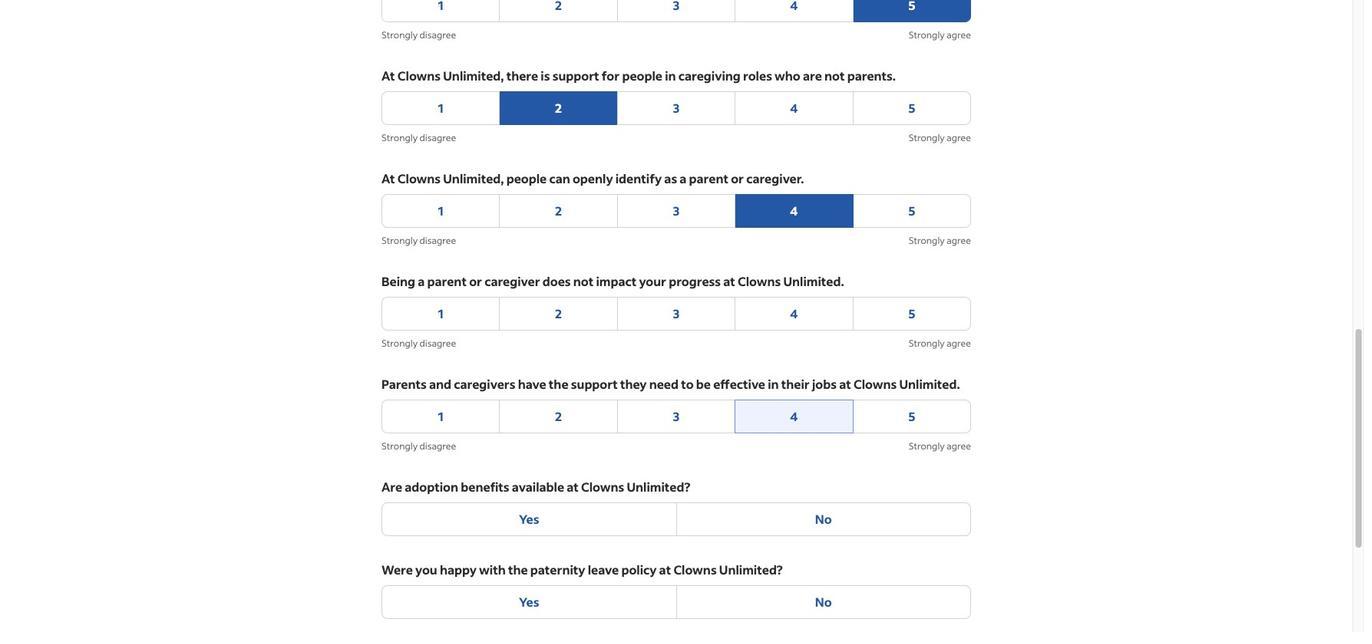 Task type: vqa. For each thing, say whether or not it's contained in the screenshot.
the No related to Are adoption benefits available at Clowns Unlimited?
yes



Task type: locate. For each thing, give the bounding box(es) containing it.
3 5 from the top
[[908, 306, 915, 322]]

2 button down the is
[[499, 91, 618, 125]]

3 3 button from the top
[[617, 297, 736, 331]]

2 no from the top
[[815, 594, 832, 610]]

0 horizontal spatial unlimited?
[[627, 479, 690, 495]]

5 group from the top
[[382, 400, 971, 434]]

2 1 button from the top
[[382, 194, 500, 228]]

5 disagree from the top
[[420, 441, 456, 452]]

4 button down caregiver.
[[735, 194, 853, 228]]

support for the
[[571, 376, 618, 392]]

3 button for a
[[617, 194, 736, 228]]

1 no from the top
[[815, 511, 832, 527]]

people left can
[[506, 170, 547, 187]]

3 button down progress
[[617, 297, 736, 331]]

1 vertical spatial yes
[[519, 594, 539, 610]]

1 vertical spatial support
[[571, 376, 618, 392]]

4 3 button from the top
[[617, 400, 736, 434]]

parent right as
[[689, 170, 728, 187]]

4 2 button from the top
[[499, 400, 618, 434]]

unlimited, for people
[[443, 170, 504, 187]]

yes button for with
[[382, 586, 677, 619]]

3 down progress
[[673, 306, 680, 322]]

1 vertical spatial no
[[815, 594, 832, 610]]

in left caregiving
[[665, 68, 676, 84]]

3 3 from the top
[[673, 306, 680, 322]]

2 agree from the top
[[947, 132, 971, 144]]

2 up available
[[555, 408, 562, 425]]

2 up can
[[555, 100, 562, 116]]

no button for are adoption benefits available at clowns unlimited?
[[676, 503, 971, 537]]

people right for
[[622, 68, 662, 84]]

group
[[382, 0, 971, 22], [382, 91, 971, 125], [382, 194, 971, 228], [382, 297, 971, 331], [382, 400, 971, 434], [382, 503, 971, 537], [382, 586, 971, 619]]

group up caregiving
[[382, 0, 971, 22]]

0 vertical spatial unlimited,
[[443, 68, 504, 84]]

1 horizontal spatial or
[[731, 170, 744, 187]]

identify
[[615, 170, 662, 187]]

2 5 from the top
[[908, 203, 915, 219]]

2 2 button from the top
[[499, 194, 618, 228]]

0 vertical spatial people
[[622, 68, 662, 84]]

yes button for available
[[382, 503, 677, 537]]

4 down 'their'
[[790, 408, 798, 425]]

1 vertical spatial at
[[382, 170, 395, 187]]

does
[[543, 273, 571, 289]]

1 vertical spatial or
[[469, 273, 482, 289]]

3 group from the top
[[382, 194, 971, 228]]

3 button for your
[[617, 297, 736, 331]]

you
[[415, 562, 437, 578]]

1 for at clowns unlimited, people can openly identify as a parent or caregiver.
[[438, 203, 444, 219]]

3 button
[[617, 91, 736, 125], [617, 194, 736, 228], [617, 297, 736, 331], [617, 400, 736, 434]]

a right the being
[[418, 273, 425, 289]]

in
[[665, 68, 676, 84], [768, 376, 779, 392]]

parent right the being
[[427, 273, 467, 289]]

the right 'have'
[[549, 376, 569, 392]]

5 agree from the top
[[947, 441, 971, 452]]

2 button down can
[[499, 194, 618, 228]]

disagree for at clowns unlimited, people can openly identify as a parent or caregiver.
[[420, 235, 456, 246]]

disagree for parents and caregivers have the support they need to be effective in their jobs at clowns unlimited.
[[420, 441, 456, 452]]

4
[[790, 100, 798, 116], [790, 203, 798, 219], [790, 306, 798, 322], [790, 408, 798, 425]]

3 button down caregiving
[[617, 91, 736, 125]]

at right available
[[567, 479, 579, 495]]

3 4 button from the top
[[735, 297, 853, 331]]

1 for parents and caregivers have the support they need to be effective in their jobs at clowns unlimited.
[[438, 408, 444, 425]]

strongly disagree
[[382, 29, 456, 41], [382, 132, 456, 144], [382, 235, 456, 246], [382, 338, 456, 349], [382, 441, 456, 452]]

2 2 from the top
[[555, 203, 562, 219]]

group down parents and caregivers have the support they need to be effective in their jobs at clowns unlimited.
[[382, 400, 971, 434]]

4 agree from the top
[[947, 338, 971, 349]]

4 4 button from the top
[[735, 400, 853, 434]]

1 3 button from the top
[[617, 91, 736, 125]]

group for they
[[382, 400, 971, 434]]

clowns
[[397, 68, 441, 84], [397, 170, 441, 187], [738, 273, 781, 289], [854, 376, 897, 392], [581, 479, 624, 495], [674, 562, 717, 578]]

support left they at the bottom left
[[571, 376, 618, 392]]

strongly disagree for at clowns unlimited, people can openly identify as a parent or caregiver.
[[382, 235, 456, 246]]

at for at clowns unlimited, people can openly identify as a parent or caregiver.
[[382, 170, 395, 187]]

4 button up 'their'
[[735, 297, 853, 331]]

caregiver.
[[746, 170, 804, 187]]

4 for who
[[790, 100, 798, 116]]

2 5 button from the top
[[853, 194, 971, 228]]

or
[[731, 170, 744, 187], [469, 273, 482, 289]]

to
[[681, 376, 694, 392]]

4 for caregiver.
[[790, 203, 798, 219]]

group for leave
[[382, 586, 971, 619]]

2 unlimited, from the top
[[443, 170, 504, 187]]

and
[[429, 376, 451, 392]]

4 down who
[[790, 100, 798, 116]]

1 4 button from the top
[[735, 91, 853, 125]]

6 group from the top
[[382, 503, 971, 537]]

0 vertical spatial no button
[[676, 503, 971, 537]]

impact
[[596, 273, 637, 289]]

not right does
[[573, 273, 594, 289]]

disagree
[[420, 29, 456, 41], [420, 132, 456, 144], [420, 235, 456, 246], [420, 338, 456, 349], [420, 441, 456, 452]]

1 agree from the top
[[947, 29, 971, 41]]

3 button down as
[[617, 194, 736, 228]]

for
[[602, 68, 620, 84]]

0 horizontal spatial unlimited.
[[783, 273, 844, 289]]

yes down are adoption benefits available at clowns unlimited?
[[519, 511, 539, 527]]

5 for at clowns unlimited, people can openly identify as a parent or caregiver.
[[908, 203, 915, 219]]

unlimited,
[[443, 68, 504, 84], [443, 170, 504, 187]]

unlimited?
[[627, 479, 690, 495], [719, 562, 783, 578]]

1 vertical spatial in
[[768, 376, 779, 392]]

or left the caregiver
[[469, 273, 482, 289]]

0 vertical spatial or
[[731, 170, 744, 187]]

2 4 from the top
[[790, 203, 798, 219]]

1 4 from the top
[[790, 100, 798, 116]]

3
[[673, 100, 680, 116], [673, 203, 680, 219], [673, 306, 680, 322], [673, 408, 680, 425]]

or left caregiver.
[[731, 170, 744, 187]]

at
[[723, 273, 735, 289], [839, 376, 851, 392], [567, 479, 579, 495], [659, 562, 671, 578]]

no button for were you happy with the paternity leave policy at clowns unlimited?
[[676, 586, 971, 619]]

1 2 from the top
[[555, 100, 562, 116]]

5
[[908, 100, 915, 116], [908, 203, 915, 219], [908, 306, 915, 322], [908, 408, 915, 425]]

parent
[[689, 170, 728, 187], [427, 273, 467, 289]]

at
[[382, 68, 395, 84], [382, 170, 395, 187]]

2 button
[[499, 91, 618, 125], [499, 194, 618, 228], [499, 297, 618, 331], [499, 400, 618, 434]]

4 up 'their'
[[790, 306, 798, 322]]

1 vertical spatial unlimited.
[[899, 376, 960, 392]]

2 at from the top
[[382, 170, 395, 187]]

agree
[[947, 29, 971, 41], [947, 132, 971, 144], [947, 235, 971, 246], [947, 338, 971, 349], [947, 441, 971, 452]]

no button
[[676, 503, 971, 537], [676, 586, 971, 619]]

4 for clowns
[[790, 306, 798, 322]]

strongly agree
[[909, 29, 971, 41], [909, 132, 971, 144], [909, 235, 971, 246], [909, 338, 971, 349], [909, 441, 971, 452]]

unlimited.
[[783, 273, 844, 289], [899, 376, 960, 392]]

2 down can
[[555, 203, 562, 219]]

no
[[815, 511, 832, 527], [815, 594, 832, 610]]

2 down does
[[555, 306, 562, 322]]

1 vertical spatial no button
[[676, 586, 971, 619]]

group down as
[[382, 194, 971, 228]]

3 down as
[[673, 203, 680, 219]]

yes
[[519, 511, 539, 527], [519, 594, 539, 610]]

is
[[541, 68, 550, 84]]

4 1 from the top
[[438, 408, 444, 425]]

your
[[639, 273, 666, 289]]

1 vertical spatial unlimited?
[[719, 562, 783, 578]]

1 3 from the top
[[673, 100, 680, 116]]

group for not
[[382, 297, 971, 331]]

2 3 from the top
[[673, 203, 680, 219]]

1 2 button from the top
[[499, 91, 618, 125]]

2 4 button from the top
[[735, 194, 853, 228]]

yes button
[[382, 503, 677, 537], [382, 586, 677, 619]]

0 horizontal spatial parent
[[427, 273, 467, 289]]

2 1 from the top
[[438, 203, 444, 219]]

the
[[549, 376, 569, 392], [508, 562, 528, 578]]

4 button for clowns
[[735, 297, 853, 331]]

support right the is
[[552, 68, 599, 84]]

group for unlimited?
[[382, 503, 971, 537]]

0 vertical spatial the
[[549, 376, 569, 392]]

5 button for being a parent or caregiver does not impact your progress at clowns unlimited.
[[853, 297, 971, 331]]

1 5 button from the top
[[853, 91, 971, 125]]

are
[[803, 68, 822, 84]]

1 button for being a parent or caregiver does not impact your progress at clowns unlimited.
[[382, 297, 500, 331]]

yes down paternity
[[519, 594, 539, 610]]

1 yes from the top
[[519, 511, 539, 527]]

1 horizontal spatial people
[[622, 68, 662, 84]]

1 vertical spatial yes button
[[382, 586, 677, 619]]

1 vertical spatial not
[[573, 273, 594, 289]]

4 4 from the top
[[790, 408, 798, 425]]

1 1 button from the top
[[382, 91, 500, 125]]

a
[[680, 170, 687, 187], [418, 273, 425, 289]]

agree for parents and caregivers have the support they need to be effective in their jobs at clowns unlimited.
[[947, 441, 971, 452]]

group down policy on the bottom left
[[382, 586, 971, 619]]

strongly
[[382, 29, 418, 41], [909, 29, 945, 41], [382, 132, 418, 144], [909, 132, 945, 144], [382, 235, 418, 246], [909, 235, 945, 246], [382, 338, 418, 349], [909, 338, 945, 349], [382, 441, 418, 452], [909, 441, 945, 452]]

1 vertical spatial unlimited,
[[443, 170, 504, 187]]

0 vertical spatial support
[[552, 68, 599, 84]]

2 group from the top
[[382, 91, 971, 125]]

3 2 button from the top
[[499, 297, 618, 331]]

5 button
[[853, 91, 971, 125], [853, 194, 971, 228], [853, 297, 971, 331], [853, 400, 971, 434]]

1 vertical spatial people
[[506, 170, 547, 187]]

4 5 button from the top
[[853, 400, 971, 434]]

the right with
[[508, 562, 528, 578]]

roles
[[743, 68, 772, 84]]

group up policy on the bottom left
[[382, 503, 971, 537]]

4 button down 'their'
[[735, 400, 853, 434]]

7 group from the top
[[382, 586, 971, 619]]

strongly agree for at clowns unlimited, people can openly identify as a parent or caregiver.
[[909, 235, 971, 246]]

1 unlimited, from the top
[[443, 68, 504, 84]]

4 down caregiver.
[[790, 203, 798, 219]]

4 1 button from the top
[[382, 400, 500, 434]]

2
[[555, 100, 562, 116], [555, 203, 562, 219], [555, 306, 562, 322], [555, 408, 562, 425]]

1 horizontal spatial not
[[824, 68, 845, 84]]

0 horizontal spatial or
[[469, 273, 482, 289]]

4 strongly agree from the top
[[909, 338, 971, 349]]

0 vertical spatial yes button
[[382, 503, 677, 537]]

parents.
[[847, 68, 896, 84]]

group down caregiving
[[382, 91, 971, 125]]

4 disagree from the top
[[420, 338, 456, 349]]

strongly agree for parents and caregivers have the support they need to be effective in their jobs at clowns unlimited.
[[909, 441, 971, 452]]

3 5 button from the top
[[853, 297, 971, 331]]

4 5 from the top
[[908, 408, 915, 425]]

yes button down paternity
[[382, 586, 677, 619]]

0 horizontal spatial not
[[573, 273, 594, 289]]

1 horizontal spatial the
[[549, 376, 569, 392]]

0 horizontal spatial people
[[506, 170, 547, 187]]

who
[[775, 68, 800, 84]]

2 button for can
[[499, 194, 618, 228]]

2 button down 'have'
[[499, 400, 618, 434]]

no for are adoption benefits available at clowns unlimited?
[[815, 511, 832, 527]]

4 group from the top
[[382, 297, 971, 331]]

2 3 button from the top
[[617, 194, 736, 228]]

3 button for in
[[617, 91, 736, 125]]

1 5 from the top
[[908, 100, 915, 116]]

1
[[438, 100, 444, 116], [438, 203, 444, 219], [438, 306, 444, 322], [438, 408, 444, 425]]

1 button
[[382, 91, 500, 125], [382, 194, 500, 228], [382, 297, 500, 331], [382, 400, 500, 434]]

1 at from the top
[[382, 68, 395, 84]]

3 4 from the top
[[790, 306, 798, 322]]

at for at clowns unlimited, there is support for people in caregiving roles who are not parents.
[[382, 68, 395, 84]]

1 horizontal spatial parent
[[689, 170, 728, 187]]

3 2 from the top
[[555, 306, 562, 322]]

3 for your
[[673, 306, 680, 322]]

5 strongly agree from the top
[[909, 441, 971, 452]]

3 disagree from the top
[[420, 235, 456, 246]]

support
[[552, 68, 599, 84], [571, 376, 618, 392]]

5 button for at clowns unlimited, there is support for people in caregiving roles who are not parents.
[[853, 91, 971, 125]]

available
[[512, 479, 564, 495]]

4 button
[[735, 91, 853, 125], [735, 194, 853, 228], [735, 297, 853, 331], [735, 400, 853, 434]]

3 agree from the top
[[947, 235, 971, 246]]

4 button down who
[[735, 91, 853, 125]]

0 vertical spatial yes
[[519, 511, 539, 527]]

not
[[824, 68, 845, 84], [573, 273, 594, 289]]

people
[[622, 68, 662, 84], [506, 170, 547, 187]]

openly
[[573, 170, 613, 187]]

0 vertical spatial no
[[815, 511, 832, 527]]

0 vertical spatial at
[[382, 68, 395, 84]]

the for have
[[549, 376, 569, 392]]

2 strongly agree from the top
[[909, 132, 971, 144]]

1 vertical spatial a
[[418, 273, 425, 289]]

3 button down parents and caregivers have the support they need to be effective in their jobs at clowns unlimited.
[[617, 400, 736, 434]]

4 strongly disagree from the top
[[382, 338, 456, 349]]

no for were you happy with the paternity leave policy at clowns unlimited?
[[815, 594, 832, 610]]

3 strongly agree from the top
[[909, 235, 971, 246]]

4 3 from the top
[[673, 408, 680, 425]]

2 no button from the top
[[676, 586, 971, 619]]

4 2 from the top
[[555, 408, 562, 425]]

2 button down does
[[499, 297, 618, 331]]

0 vertical spatial unlimited.
[[783, 273, 844, 289]]

2 yes button from the top
[[382, 586, 677, 619]]

1 button for parents and caregivers have the support they need to be effective in their jobs at clowns unlimited.
[[382, 400, 500, 434]]

1 for being a parent or caregiver does not impact your progress at clowns unlimited.
[[438, 306, 444, 322]]

happy
[[440, 562, 477, 578]]

a right as
[[680, 170, 687, 187]]

1 no button from the top
[[676, 503, 971, 537]]

2 strongly disagree from the top
[[382, 132, 456, 144]]

2 disagree from the top
[[420, 132, 456, 144]]

1 horizontal spatial a
[[680, 170, 687, 187]]

their
[[781, 376, 810, 392]]

3 down parents and caregivers have the support they need to be effective in their jobs at clowns unlimited.
[[673, 408, 680, 425]]

0 horizontal spatial the
[[508, 562, 528, 578]]

caregivers
[[454, 376, 515, 392]]

5 strongly disagree from the top
[[382, 441, 456, 452]]

group down progress
[[382, 297, 971, 331]]

1 yes button from the top
[[382, 503, 677, 537]]

3 down caregiving
[[673, 100, 680, 116]]

1 1 from the top
[[438, 100, 444, 116]]

0 horizontal spatial in
[[665, 68, 676, 84]]

yes button down are adoption benefits available at clowns unlimited?
[[382, 503, 677, 537]]

in left 'their'
[[768, 376, 779, 392]]

1 vertical spatial the
[[508, 562, 528, 578]]

3 strongly disagree from the top
[[382, 235, 456, 246]]

2 yes from the top
[[519, 594, 539, 610]]

3 1 from the top
[[438, 306, 444, 322]]

not right are
[[824, 68, 845, 84]]

3 1 button from the top
[[382, 297, 500, 331]]



Task type: describe. For each thing, give the bounding box(es) containing it.
1 for at clowns unlimited, there is support for people in caregiving roles who are not parents.
[[438, 100, 444, 116]]

being
[[382, 273, 415, 289]]

2 for is
[[555, 100, 562, 116]]

at right progress
[[723, 273, 735, 289]]

1 group from the top
[[382, 0, 971, 22]]

disagree for being a parent or caregiver does not impact your progress at clowns unlimited.
[[420, 338, 456, 349]]

as
[[664, 170, 677, 187]]

they
[[620, 376, 647, 392]]

1 strongly agree from the top
[[909, 29, 971, 41]]

group for identify
[[382, 194, 971, 228]]

at right policy on the bottom left
[[659, 562, 671, 578]]

there
[[506, 68, 538, 84]]

jobs
[[812, 376, 837, 392]]

5 for parents and caregivers have the support they need to be effective in their jobs at clowns unlimited.
[[908, 408, 915, 425]]

5 button for parents and caregivers have the support they need to be effective in their jobs at clowns unlimited.
[[853, 400, 971, 434]]

3 for in
[[673, 100, 680, 116]]

group for for
[[382, 91, 971, 125]]

were you happy with the paternity leave policy at clowns unlimited?
[[382, 562, 783, 578]]

adoption
[[405, 479, 458, 495]]

the for with
[[508, 562, 528, 578]]

0 vertical spatial in
[[665, 68, 676, 84]]

3 for a
[[673, 203, 680, 219]]

yes for with
[[519, 594, 539, 610]]

1 disagree from the top
[[420, 29, 456, 41]]

disagree for at clowns unlimited, there is support for people in caregiving roles who are not parents.
[[420, 132, 456, 144]]

2 for the
[[555, 408, 562, 425]]

strongly agree for being a parent or caregiver does not impact your progress at clowns unlimited.
[[909, 338, 971, 349]]

0 horizontal spatial a
[[418, 273, 425, 289]]

need
[[649, 376, 679, 392]]

1 button for at clowns unlimited, people can openly identify as a parent or caregiver.
[[382, 194, 500, 228]]

strongly disagree for parents and caregivers have the support they need to be effective in their jobs at clowns unlimited.
[[382, 441, 456, 452]]

agree for at clowns unlimited, people can openly identify as a parent or caregiver.
[[947, 235, 971, 246]]

are
[[382, 479, 402, 495]]

0 vertical spatial parent
[[689, 170, 728, 187]]

being a parent or caregiver does not impact your progress at clowns unlimited.
[[382, 273, 844, 289]]

paternity
[[530, 562, 585, 578]]

were
[[382, 562, 413, 578]]

4 button for caregiver.
[[735, 194, 853, 228]]

1 vertical spatial parent
[[427, 273, 467, 289]]

at right "jobs"
[[839, 376, 851, 392]]

can
[[549, 170, 570, 187]]

be
[[696, 376, 711, 392]]

3 button for to
[[617, 400, 736, 434]]

2 button for is
[[499, 91, 618, 125]]

4 button for who
[[735, 91, 853, 125]]

unlimited, for there
[[443, 68, 504, 84]]

parents
[[382, 376, 427, 392]]

at clowns unlimited, people can openly identify as a parent or caregiver.
[[382, 170, 804, 187]]

strongly agree for at clowns unlimited, there is support for people in caregiving roles who are not parents.
[[909, 132, 971, 144]]

5 button for at clowns unlimited, people can openly identify as a parent or caregiver.
[[853, 194, 971, 228]]

are adoption benefits available at clowns unlimited?
[[382, 479, 690, 495]]

1 horizontal spatial unlimited.
[[899, 376, 960, 392]]

caregiver
[[485, 273, 540, 289]]

2 button for caregiver
[[499, 297, 618, 331]]

agree for being a parent or caregiver does not impact your progress at clowns unlimited.
[[947, 338, 971, 349]]

yes for available
[[519, 511, 539, 527]]

support for is
[[552, 68, 599, 84]]

at clowns unlimited, there is support for people in caregiving roles who are not parents.
[[382, 68, 896, 84]]

2 button for the
[[499, 400, 618, 434]]

1 horizontal spatial in
[[768, 376, 779, 392]]

agree for at clowns unlimited, there is support for people in caregiving roles who are not parents.
[[947, 132, 971, 144]]

effective
[[713, 376, 765, 392]]

0 vertical spatial a
[[680, 170, 687, 187]]

1 strongly disagree from the top
[[382, 29, 456, 41]]

5 for being a parent or caregiver does not impact your progress at clowns unlimited.
[[908, 306, 915, 322]]

5 for at clowns unlimited, there is support for people in caregiving roles who are not parents.
[[908, 100, 915, 116]]

2 for can
[[555, 203, 562, 219]]

have
[[518, 376, 546, 392]]

with
[[479, 562, 506, 578]]

0 vertical spatial unlimited?
[[627, 479, 690, 495]]

benefits
[[461, 479, 509, 495]]

strongly disagree for at clowns unlimited, there is support for people in caregiving roles who are not parents.
[[382, 132, 456, 144]]

policy
[[621, 562, 657, 578]]

leave
[[588, 562, 619, 578]]

caregiving
[[678, 68, 741, 84]]

0 vertical spatial not
[[824, 68, 845, 84]]

parents and caregivers have the support they need to be effective in their jobs at clowns unlimited.
[[382, 376, 960, 392]]

2 for caregiver
[[555, 306, 562, 322]]

strongly disagree for being a parent or caregiver does not impact your progress at clowns unlimited.
[[382, 338, 456, 349]]

4 button for in
[[735, 400, 853, 434]]

4 for in
[[790, 408, 798, 425]]

progress
[[669, 273, 721, 289]]

1 button for at clowns unlimited, there is support for people in caregiving roles who are not parents.
[[382, 91, 500, 125]]

1 horizontal spatial unlimited?
[[719, 562, 783, 578]]

3 for to
[[673, 408, 680, 425]]



